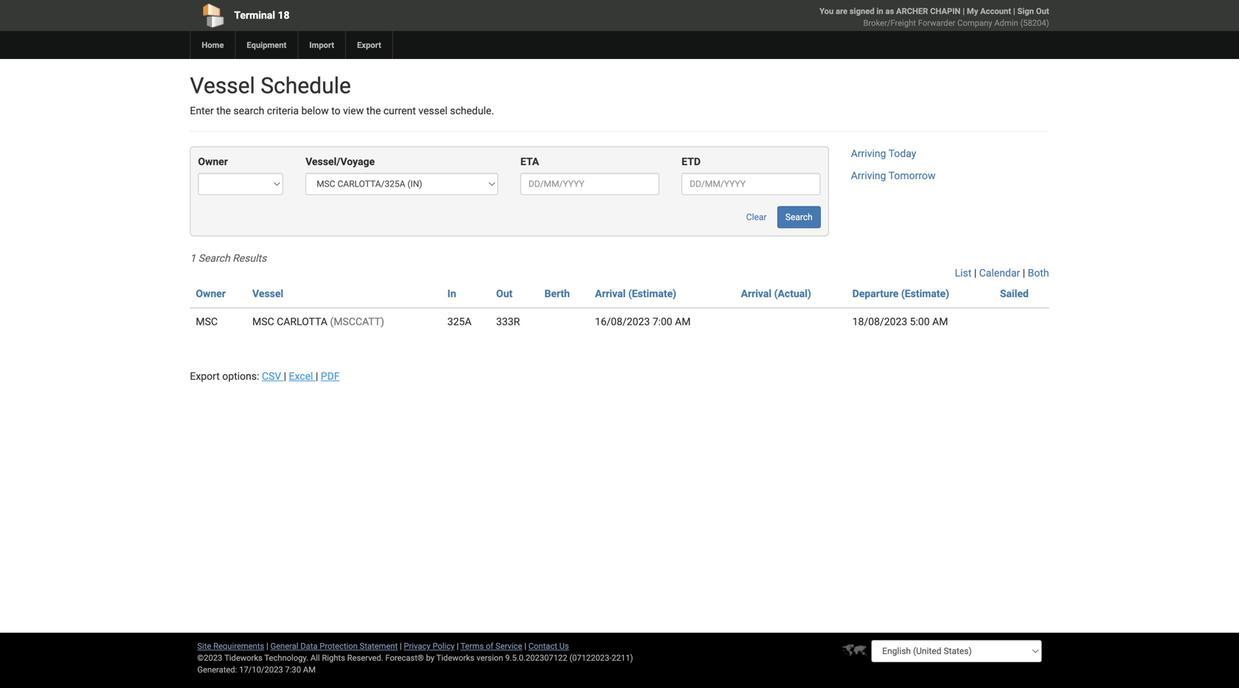 Task type: describe. For each thing, give the bounding box(es) containing it.
sign out link
[[1018, 6, 1050, 16]]

sailed link
[[1001, 288, 1029, 300]]

equipment link
[[235, 31, 298, 59]]

18/08/2023
[[853, 316, 908, 328]]

search inside 1 search results list | calendar | both
[[198, 252, 230, 264]]

pdf
[[321, 370, 340, 383]]

broker/freight
[[864, 18, 917, 28]]

arriving tomorrow
[[851, 170, 936, 182]]

berth
[[545, 288, 570, 300]]

today
[[889, 148, 917, 160]]

333r
[[496, 316, 520, 328]]

both link
[[1028, 267, 1050, 279]]

| left 'sign'
[[1014, 6, 1016, 16]]

| right csv
[[284, 370, 286, 383]]

csv
[[262, 370, 281, 383]]

policy
[[433, 642, 455, 651]]

statement
[[360, 642, 398, 651]]

arrival for arrival (estimate)
[[595, 288, 626, 300]]

tideworks
[[437, 653, 475, 663]]

equipment
[[247, 40, 287, 50]]

5:00
[[910, 316, 930, 328]]

vessel link
[[252, 288, 284, 300]]

2211)
[[612, 653, 633, 663]]

| left pdf
[[316, 370, 318, 383]]

(msccatt)
[[330, 316, 384, 328]]

terminal 18 link
[[190, 0, 535, 31]]

1 the from the left
[[217, 105, 231, 117]]

etd
[[682, 156, 701, 168]]

my account link
[[967, 6, 1012, 16]]

calendar
[[980, 267, 1021, 279]]

| up 9.5.0.202307122
[[525, 642, 527, 651]]

departure
[[853, 288, 899, 300]]

sailed
[[1001, 288, 1029, 300]]

site requirements | general data protection statement | privacy policy | terms of service | contact us ©2023 tideworks technology. all rights reserved. forecast® by tideworks version 9.5.0.202307122 (07122023-2211) generated: 17/10/2023 7:30 am
[[197, 642, 633, 675]]

9.5.0.202307122
[[506, 653, 568, 663]]

of
[[486, 642, 494, 651]]

arriving today
[[851, 148, 917, 160]]

vessel
[[419, 105, 448, 117]]

technology.
[[265, 653, 309, 663]]

privacy
[[404, 642, 431, 651]]

privacy policy link
[[404, 642, 455, 651]]

msc for msc carlotta (msccatt)
[[252, 316, 274, 328]]

eta
[[521, 156, 539, 168]]

| left my
[[963, 6, 965, 16]]

import
[[309, 40, 334, 50]]

departure (estimate)
[[853, 288, 950, 300]]

general
[[271, 642, 299, 651]]

home link
[[190, 31, 235, 59]]

2 the from the left
[[367, 105, 381, 117]]

1 search results list | calendar | both
[[190, 252, 1050, 279]]

| up forecast®
[[400, 642, 402, 651]]

msc carlotta (msccatt)
[[252, 316, 384, 328]]

owner link
[[196, 288, 226, 300]]

import link
[[298, 31, 345, 59]]

to
[[332, 105, 341, 117]]

by
[[426, 653, 435, 663]]

list
[[955, 267, 972, 279]]

clear
[[747, 212, 767, 222]]

7:30
[[285, 665, 301, 675]]

protection
[[320, 642, 358, 651]]

enter
[[190, 105, 214, 117]]

vessel for vessel
[[252, 288, 284, 300]]

chapin
[[931, 6, 961, 16]]

schedule.
[[450, 105, 494, 117]]

vessel for vessel schedule enter the search criteria below to view the current vessel schedule.
[[190, 73, 255, 99]]

ETD text field
[[682, 173, 821, 195]]

archer
[[897, 6, 929, 16]]

requirements
[[213, 642, 264, 651]]

all
[[311, 653, 320, 663]]

am for 18/08/2023 5:00 am
[[933, 316, 949, 328]]

arrival (actual) link
[[741, 288, 812, 300]]

arriving for arriving tomorrow
[[851, 170, 887, 182]]

csv link
[[262, 370, 284, 383]]

tomorrow
[[889, 170, 936, 182]]

arrival (estimate)
[[595, 288, 677, 300]]

search
[[234, 105, 265, 117]]

| up "tideworks"
[[457, 642, 459, 651]]

both
[[1028, 267, 1050, 279]]

0 vertical spatial owner
[[198, 156, 228, 168]]



Task type: locate. For each thing, give the bounding box(es) containing it.
below
[[302, 105, 329, 117]]

list link
[[955, 267, 972, 279]]

search button
[[778, 206, 821, 228]]

0 horizontal spatial the
[[217, 105, 231, 117]]

am
[[675, 316, 691, 328], [933, 316, 949, 328], [303, 665, 316, 675]]

terms
[[461, 642, 484, 651]]

am for 16/08/2023 7:00 am
[[675, 316, 691, 328]]

1 horizontal spatial arrival
[[741, 288, 772, 300]]

(07122023-
[[570, 653, 612, 663]]

in
[[877, 6, 884, 16]]

export
[[357, 40, 381, 50], [190, 370, 220, 383]]

arriving tomorrow link
[[851, 170, 936, 182]]

0 horizontal spatial (estimate)
[[629, 288, 677, 300]]

0 vertical spatial out
[[1037, 6, 1050, 16]]

16/08/2023 7:00 am
[[595, 316, 691, 328]]

owner left vessel link
[[196, 288, 226, 300]]

am inside site requirements | general data protection statement | privacy policy | terms of service | contact us ©2023 tideworks technology. all rights reserved. forecast® by tideworks version 9.5.0.202307122 (07122023-2211) generated: 17/10/2023 7:30 am
[[303, 665, 316, 675]]

arrival (estimate) link
[[595, 288, 677, 300]]

owner down enter
[[198, 156, 228, 168]]

generated:
[[197, 665, 237, 675]]

the
[[217, 105, 231, 117], [367, 105, 381, 117]]

owner
[[198, 156, 228, 168], [196, 288, 226, 300]]

results
[[233, 252, 267, 264]]

view
[[343, 105, 364, 117]]

search
[[786, 212, 813, 222], [198, 252, 230, 264]]

in
[[448, 288, 456, 300]]

out inside the you are signed in as archer chapin | my account | sign out broker/freight forwarder company admin (58204)
[[1037, 6, 1050, 16]]

(actual)
[[775, 288, 812, 300]]

export options: csv | excel | pdf
[[190, 370, 340, 383]]

1 horizontal spatial msc
[[252, 316, 274, 328]]

export down terminal 18 link
[[357, 40, 381, 50]]

as
[[886, 6, 895, 16]]

export for export
[[357, 40, 381, 50]]

msc down vessel link
[[252, 316, 274, 328]]

msc for msc
[[196, 316, 218, 328]]

1 vertical spatial out
[[496, 288, 513, 300]]

0 horizontal spatial search
[[198, 252, 230, 264]]

(estimate) up 5:00
[[902, 288, 950, 300]]

325a
[[448, 316, 472, 328]]

1 (estimate) from the left
[[629, 288, 677, 300]]

1 vertical spatial owner
[[196, 288, 226, 300]]

export left options:
[[190, 370, 220, 383]]

7:00
[[653, 316, 673, 328]]

1 arriving from the top
[[851, 148, 887, 160]]

general data protection statement link
[[271, 642, 398, 651]]

0 horizontal spatial msc
[[196, 316, 218, 328]]

service
[[496, 642, 523, 651]]

export link
[[345, 31, 393, 59]]

0 horizontal spatial out
[[496, 288, 513, 300]]

contact
[[529, 642, 558, 651]]

search right clear button
[[786, 212, 813, 222]]

msc down owner link
[[196, 316, 218, 328]]

1 horizontal spatial am
[[675, 316, 691, 328]]

terminal
[[234, 9, 275, 21]]

terms of service link
[[461, 642, 523, 651]]

site requirements link
[[197, 642, 264, 651]]

sign
[[1018, 6, 1035, 16]]

contact us link
[[529, 642, 569, 651]]

0 vertical spatial vessel
[[190, 73, 255, 99]]

admin
[[995, 18, 1019, 28]]

export for export options: csv | excel | pdf
[[190, 370, 220, 383]]

0 vertical spatial export
[[357, 40, 381, 50]]

data
[[301, 642, 318, 651]]

vessel/voyage
[[306, 156, 375, 168]]

1 arrival from the left
[[595, 288, 626, 300]]

arriving down 'arriving today' link
[[851, 170, 887, 182]]

2 arrival from the left
[[741, 288, 772, 300]]

berth link
[[545, 288, 570, 300]]

the right the view
[[367, 105, 381, 117]]

out link
[[496, 288, 513, 300]]

you
[[820, 6, 834, 16]]

home
[[202, 40, 224, 50]]

out up 333r
[[496, 288, 513, 300]]

arriving up arriving tomorrow
[[851, 148, 887, 160]]

excel link
[[289, 370, 316, 383]]

vessel schedule enter the search criteria below to view the current vessel schedule.
[[190, 73, 494, 117]]

2 (estimate) from the left
[[902, 288, 950, 300]]

1 vertical spatial export
[[190, 370, 220, 383]]

account
[[981, 6, 1012, 16]]

vessel
[[190, 73, 255, 99], [252, 288, 284, 300]]

the right enter
[[217, 105, 231, 117]]

2 msc from the left
[[252, 316, 274, 328]]

(estimate) up 16/08/2023 7:00 am
[[629, 288, 677, 300]]

search inside button
[[786, 212, 813, 222]]

search right "1"
[[198, 252, 230, 264]]

| left general
[[266, 642, 268, 651]]

am down all
[[303, 665, 316, 675]]

0 vertical spatial search
[[786, 212, 813, 222]]

calendar link
[[980, 267, 1021, 279]]

ETA text field
[[521, 173, 660, 195]]

rights
[[322, 653, 345, 663]]

17/10/2023
[[239, 665, 283, 675]]

1 msc from the left
[[196, 316, 218, 328]]

1 horizontal spatial (estimate)
[[902, 288, 950, 300]]

arriving today link
[[851, 148, 917, 160]]

am right 5:00
[[933, 316, 949, 328]]

(estimate) for arrival (estimate)
[[629, 288, 677, 300]]

1 horizontal spatial out
[[1037, 6, 1050, 16]]

excel
[[289, 370, 313, 383]]

| left "both" link
[[1023, 267, 1026, 279]]

(estimate) for departure (estimate)
[[902, 288, 950, 300]]

terminal 18
[[234, 9, 290, 21]]

0 horizontal spatial am
[[303, 665, 316, 675]]

1 horizontal spatial export
[[357, 40, 381, 50]]

1 vertical spatial search
[[198, 252, 230, 264]]

0 vertical spatial arriving
[[851, 148, 887, 160]]

forecast®
[[386, 653, 424, 663]]

vessel inside vessel schedule enter the search criteria below to view the current vessel schedule.
[[190, 73, 255, 99]]

out up (58204) on the top of page
[[1037, 6, 1050, 16]]

am right the 7:00
[[675, 316, 691, 328]]

current
[[384, 105, 416, 117]]

options:
[[222, 370, 259, 383]]

vessel up enter
[[190, 73, 255, 99]]

2 horizontal spatial am
[[933, 316, 949, 328]]

| right list
[[975, 267, 977, 279]]

18
[[278, 9, 290, 21]]

arriving for arriving today
[[851, 148, 887, 160]]

1 vertical spatial vessel
[[252, 288, 284, 300]]

clear button
[[739, 206, 775, 228]]

1 vertical spatial arriving
[[851, 170, 887, 182]]

company
[[958, 18, 993, 28]]

1 horizontal spatial the
[[367, 105, 381, 117]]

out
[[1037, 6, 1050, 16], [496, 288, 513, 300]]

0 horizontal spatial arrival
[[595, 288, 626, 300]]

18/08/2023 5:00 am
[[853, 316, 949, 328]]

carlotta
[[277, 316, 328, 328]]

my
[[967, 6, 979, 16]]

forwarder
[[919, 18, 956, 28]]

are
[[836, 6, 848, 16]]

16/08/2023
[[595, 316, 650, 328]]

1 horizontal spatial search
[[786, 212, 813, 222]]

site
[[197, 642, 211, 651]]

arrival down 1 search results list | calendar | both
[[595, 288, 626, 300]]

arrival left "(actual)"
[[741, 288, 772, 300]]

2 arriving from the top
[[851, 170, 887, 182]]

pdf link
[[321, 370, 340, 383]]

us
[[560, 642, 569, 651]]

signed
[[850, 6, 875, 16]]

you are signed in as archer chapin | my account | sign out broker/freight forwarder company admin (58204)
[[820, 6, 1050, 28]]

vessel down results
[[252, 288, 284, 300]]

0 horizontal spatial export
[[190, 370, 220, 383]]

schedule
[[261, 73, 351, 99]]

©2023 tideworks
[[197, 653, 263, 663]]

arrival for arrival (actual)
[[741, 288, 772, 300]]

(estimate)
[[629, 288, 677, 300], [902, 288, 950, 300]]



Task type: vqa. For each thing, say whether or not it's contained in the screenshot.
the date in the *ssa terminals – seattle terminal websites will reflect the current gate/yard schedules. please do not rely on information from outside parties as they may not reflect the most up to date information.*
no



